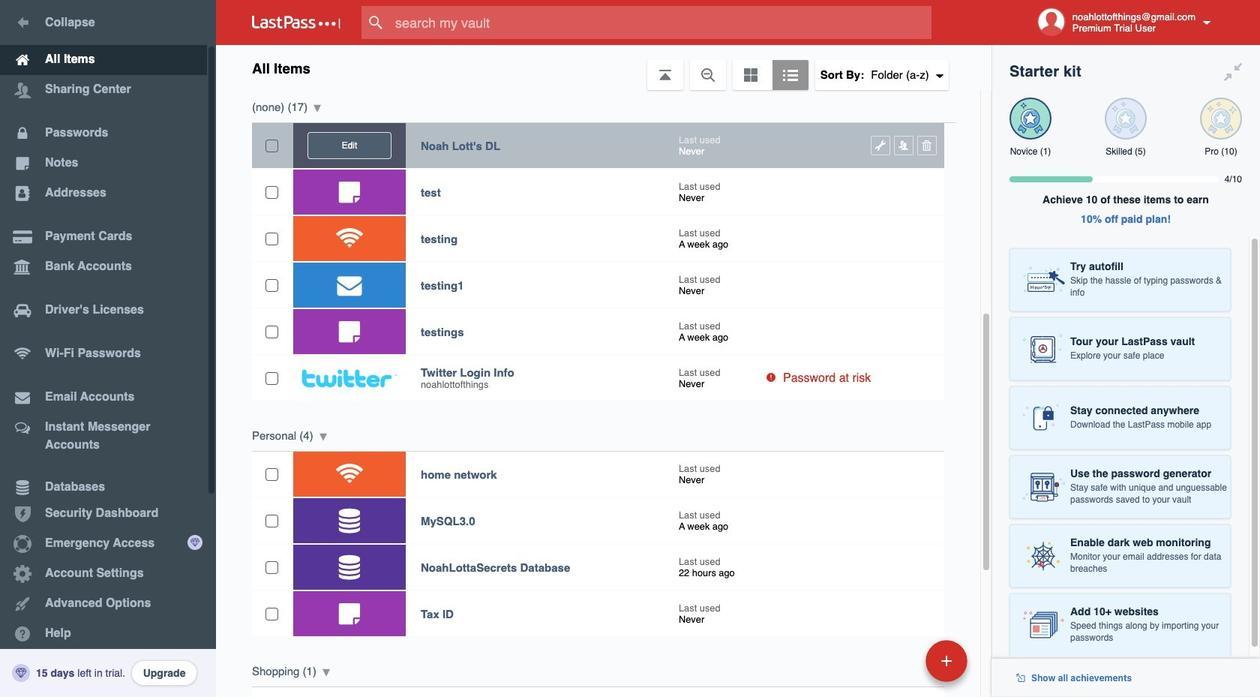 Task type: locate. For each thing, give the bounding box(es) containing it.
Search search field
[[362, 6, 962, 39]]

new item element
[[823, 639, 974, 682]]



Task type: describe. For each thing, give the bounding box(es) containing it.
vault options navigation
[[216, 45, 992, 90]]

main navigation navigation
[[0, 0, 216, 697]]

new item navigation
[[823, 636, 977, 697]]

lastpass image
[[252, 16, 341, 29]]

search my vault text field
[[362, 6, 962, 39]]



Task type: vqa. For each thing, say whether or not it's contained in the screenshot.
New item element
yes



